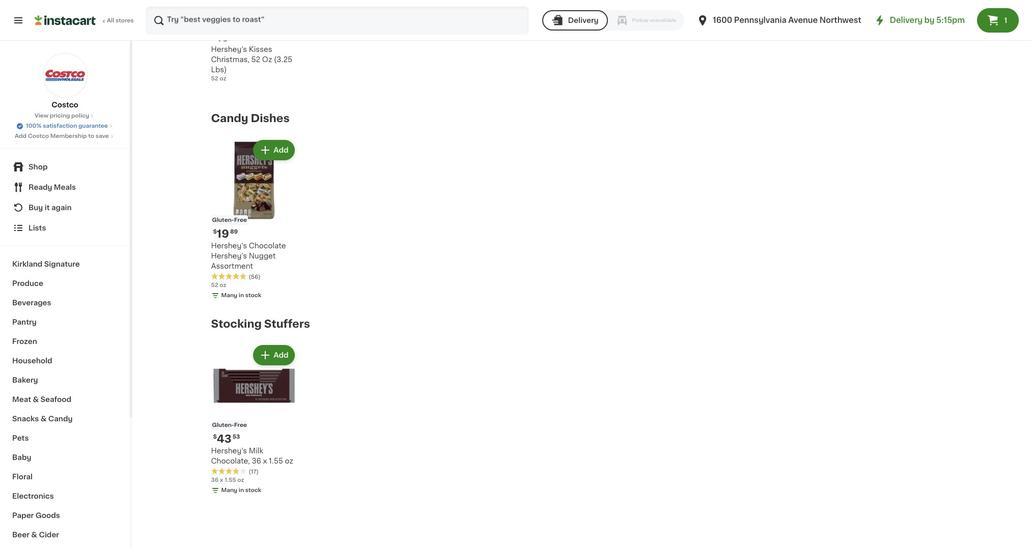 Task type: vqa. For each thing, say whether or not it's contained in the screenshot.
Oz at the left of the page
yes



Task type: describe. For each thing, give the bounding box(es) containing it.
bakery link
[[6, 371, 124, 390]]

produce
[[12, 280, 43, 287]]

1600 pennsylvania avenue northwest
[[714, 16, 862, 24]]

52 oz
[[211, 283, 227, 288]]

membership
[[50, 134, 87, 139]]

save
[[96, 134, 109, 139]]

stores
[[116, 18, 134, 23]]

$ 18 65
[[213, 32, 238, 43]]

many for 19
[[221, 293, 238, 299]]

stocking stuffers
[[211, 319, 310, 330]]

1 vertical spatial 52
[[211, 76, 218, 82]]

ready meals
[[29, 184, 76, 191]]

stuffers
[[264, 319, 310, 330]]

36 x 1.55 oz
[[211, 478, 244, 484]]

$ for candy dishes
[[213, 229, 217, 235]]

1
[[1005, 17, 1008, 24]]

christmas,
[[211, 56, 250, 63]]

oz inside 'hershey's milk chocolate, 36 x 1.55 oz'
[[285, 458, 294, 465]]

policy
[[71, 113, 89, 119]]

hershey's chocolate hershey's nugget assortment
[[211, 243, 286, 270]]

stock for 19
[[246, 293, 262, 299]]

add button for dishes
[[254, 141, 294, 159]]

guarantee
[[78, 123, 108, 129]]

chocolate
[[249, 243, 286, 250]]

add costco membership to save
[[15, 134, 109, 139]]

floral
[[12, 474, 33, 481]]

1600
[[714, 16, 733, 24]]

delivery by 5:15pm link
[[874, 14, 966, 27]]

candy dishes
[[211, 113, 290, 124]]

0 vertical spatial candy
[[211, 113, 249, 124]]

0 horizontal spatial candy
[[48, 416, 73, 423]]

kirkland signature
[[12, 261, 80, 268]]

household link
[[6, 352, 124, 371]]

ready meals link
[[6, 177, 124, 198]]

baby link
[[6, 448, 124, 468]]

free for candy
[[234, 218, 247, 223]]

& for snacks
[[41, 416, 47, 423]]

lists link
[[6, 218, 124, 239]]

$ 19 89
[[213, 229, 238, 239]]

meat
[[12, 396, 31, 404]]

0 horizontal spatial x
[[220, 478, 223, 484]]

milk
[[249, 448, 264, 455]]

hershey's milk chocolate, 36 x 1.55 oz
[[211, 448, 294, 465]]

household
[[12, 358, 52, 365]]

view pricing policy link
[[35, 112, 95, 120]]

many for 43
[[221, 488, 238, 494]]

89
[[230, 229, 238, 235]]

3 hershey's from the top
[[211, 253, 247, 260]]

$ inside the $ 18 65
[[213, 33, 217, 38]]

2 vertical spatial 52
[[211, 283, 218, 288]]

signature
[[44, 261, 80, 268]]

paper goods link
[[6, 507, 124, 526]]

$ 43 53
[[213, 434, 240, 445]]

lists
[[29, 225, 46, 232]]

add costco membership to save link
[[15, 133, 115, 141]]

(3.25
[[274, 56, 293, 63]]

pennsylvania
[[735, 16, 787, 24]]

assortment
[[211, 263, 253, 270]]

0 horizontal spatial 36
[[211, 478, 219, 484]]

x inside 'hershey's milk chocolate, 36 x 1.55 oz'
[[263, 458, 267, 465]]

$ for stocking stuffers
[[213, 435, 217, 440]]

baby
[[12, 455, 31, 462]]

snacks & candy
[[12, 416, 73, 423]]

(17)
[[249, 470, 259, 476]]

& for meat
[[33, 396, 39, 404]]

cider
[[39, 532, 59, 539]]

1 vertical spatial costco
[[28, 134, 49, 139]]

1 button
[[978, 8, 1020, 33]]

floral link
[[6, 468, 124, 487]]

beer & cider link
[[6, 526, 124, 545]]

meat & seafood
[[12, 396, 71, 404]]

bakery
[[12, 377, 38, 384]]

gluten-free for candy
[[212, 218, 247, 223]]

pricing
[[50, 113, 70, 119]]

kirkland
[[12, 261, 42, 268]]

beer & cider
[[12, 532, 59, 539]]

1 vertical spatial 1.55
[[225, 478, 236, 484]]

kisses
[[249, 46, 272, 53]]

produce link
[[6, 274, 124, 294]]



Task type: locate. For each thing, give the bounding box(es) containing it.
2 hershey's from the top
[[211, 243, 247, 250]]

2 free from the top
[[234, 218, 247, 223]]

item carousel region
[[197, 134, 953, 306], [197, 340, 953, 503]]

3 $ from the top
[[213, 435, 217, 440]]

buy it again
[[29, 204, 72, 211]]

costco logo image
[[43, 53, 87, 98]]

many in stock down (56)
[[221, 293, 262, 299]]

beer
[[12, 532, 30, 539]]

hershey's inside 'hershey's milk chocolate, 36 x 1.55 oz'
[[211, 448, 247, 455]]

add button for stuffers
[[254, 347, 294, 365]]

item carousel region for stocking stuffers
[[197, 340, 953, 503]]

chocolate,
[[211, 458, 250, 465]]

add down stuffers
[[274, 352, 289, 359]]

many
[[221, 293, 238, 299], [221, 488, 238, 494]]

pantry
[[12, 319, 37, 326]]

costco down 100%
[[28, 134, 49, 139]]

1 vertical spatial gluten-free
[[212, 218, 247, 223]]

0 vertical spatial add
[[15, 134, 27, 139]]

add
[[15, 134, 27, 139], [274, 147, 289, 154], [274, 352, 289, 359]]

1 vertical spatial in
[[239, 488, 244, 494]]

1 vertical spatial gluten-
[[212, 218, 234, 223]]

buy it again link
[[6, 198, 124, 218]]

0 vertical spatial costco
[[52, 101, 78, 109]]

gluten-free for stocking
[[212, 423, 247, 429]]

52
[[252, 56, 261, 63], [211, 76, 218, 82], [211, 283, 218, 288]]

in up the stocking on the bottom of page
[[239, 293, 244, 299]]

1 vertical spatial free
[[234, 218, 247, 223]]

0 vertical spatial in
[[239, 293, 244, 299]]

2 stock from the top
[[246, 488, 262, 494]]

36 down milk
[[252, 458, 261, 465]]

100% satisfaction guarantee button
[[16, 120, 114, 130]]

instacart logo image
[[35, 14, 96, 27]]

meals
[[54, 184, 76, 191]]

0 vertical spatial add button
[[254, 141, 294, 159]]

it
[[45, 204, 50, 211]]

1 product group from the top
[[211, 138, 297, 302]]

5:15pm
[[937, 16, 966, 24]]

2 product group from the top
[[211, 344, 297, 498]]

2 gluten-free from the top
[[212, 218, 247, 223]]

free up 89
[[234, 218, 247, 223]]

1 add button from the top
[[254, 141, 294, 159]]

None search field
[[146, 6, 530, 35]]

2 many in stock from the top
[[221, 488, 262, 494]]

1 vertical spatial item carousel region
[[197, 340, 953, 503]]

hershey's up christmas,
[[211, 46, 247, 53]]

2 gluten- from the top
[[212, 218, 234, 223]]

add button down stuffers
[[254, 347, 294, 365]]

3 gluten- from the top
[[212, 423, 234, 429]]

1 horizontal spatial costco
[[52, 101, 78, 109]]

nugget
[[249, 253, 276, 260]]

3 free from the top
[[234, 423, 247, 429]]

19
[[217, 229, 229, 239]]

43
[[217, 434, 232, 445]]

beverages link
[[6, 294, 124, 313]]

1 hershey's from the top
[[211, 46, 247, 53]]

goods
[[36, 513, 60, 520]]

1 item carousel region from the top
[[197, 134, 953, 306]]

53
[[233, 435, 240, 440]]

meat & seafood link
[[6, 390, 124, 410]]

hershey's for hershey's milk chocolate, 36 x 1.55 oz
[[211, 448, 247, 455]]

electronics
[[12, 493, 54, 500]]

1 vertical spatial 36
[[211, 478, 219, 484]]

delivery for delivery by 5:15pm
[[891, 16, 923, 24]]

2 in from the top
[[239, 488, 244, 494]]

candy left dishes
[[211, 113, 249, 124]]

product group containing 43
[[211, 344, 297, 498]]

1 horizontal spatial candy
[[211, 113, 249, 124]]

candy down seafood
[[48, 416, 73, 423]]

item carousel region for candy dishes
[[197, 134, 953, 306]]

beverages
[[12, 300, 51, 307]]

1 horizontal spatial x
[[263, 458, 267, 465]]

costco up view pricing policy link
[[52, 101, 78, 109]]

$ inside $ 43 53
[[213, 435, 217, 440]]

$ left 65
[[213, 33, 217, 38]]

gluten-free up 53
[[212, 423, 247, 429]]

0 vertical spatial free
[[234, 21, 247, 27]]

& right snacks
[[41, 416, 47, 423]]

hershey's down the $ 19 89
[[211, 243, 247, 250]]

product group
[[211, 138, 297, 302], [211, 344, 297, 498]]

1 vertical spatial stock
[[246, 488, 262, 494]]

many down '52 oz'
[[221, 293, 238, 299]]

in for 19
[[239, 293, 244, 299]]

★★★★★
[[211, 273, 247, 280], [211, 273, 247, 280], [211, 468, 247, 476], [211, 468, 247, 476]]

gluten- up 18
[[212, 21, 234, 27]]

0 vertical spatial item carousel region
[[197, 134, 953, 306]]

gluten-free up 89
[[212, 218, 247, 223]]

item carousel region containing 19
[[197, 134, 953, 306]]

stocking
[[211, 319, 262, 330]]

gluten-free
[[212, 21, 247, 27], [212, 218, 247, 223], [212, 423, 247, 429]]

many in stock for 19
[[221, 293, 262, 299]]

avenue
[[789, 16, 818, 24]]

stock down (17)
[[246, 488, 262, 494]]

gluten- up 43
[[212, 423, 234, 429]]

many in stock down 36 x 1.55 oz
[[221, 488, 262, 494]]

add button down dishes
[[254, 141, 294, 159]]

add for stocking
[[274, 352, 289, 359]]

0 vertical spatial x
[[263, 458, 267, 465]]

1 horizontal spatial delivery
[[891, 16, 923, 24]]

2 vertical spatial add
[[274, 352, 289, 359]]

delivery inside button
[[568, 17, 599, 24]]

1 vertical spatial candy
[[48, 416, 73, 423]]

lbs)
[[211, 66, 227, 74]]

hershey's kisses christmas, 52 oz       (3.25 lbs) 52 oz
[[211, 46, 293, 82]]

view
[[35, 113, 48, 119]]

52 down assortment
[[211, 283, 218, 288]]

in for 43
[[239, 488, 244, 494]]

2 vertical spatial &
[[31, 532, 37, 539]]

Search field
[[147, 7, 529, 34]]

kirkland signature link
[[6, 255, 124, 274]]

2 vertical spatial free
[[234, 423, 247, 429]]

100% satisfaction guarantee
[[26, 123, 108, 129]]

oz
[[220, 76, 227, 82], [220, 283, 227, 288], [285, 458, 294, 465], [238, 478, 244, 484]]

satisfaction
[[43, 123, 77, 129]]

pets
[[12, 435, 29, 442]]

oz
[[262, 56, 272, 63]]

product group containing 19
[[211, 138, 297, 302]]

65
[[230, 33, 238, 38]]

1 $ from the top
[[213, 33, 217, 38]]

0 vertical spatial many in stock
[[221, 293, 262, 299]]

$ left 53
[[213, 435, 217, 440]]

1 horizontal spatial 1.55
[[269, 458, 283, 465]]

hershey's inside hershey's kisses christmas, 52 oz       (3.25 lbs) 52 oz
[[211, 46, 247, 53]]

snacks & candy link
[[6, 410, 124, 429]]

$
[[213, 33, 217, 38], [213, 229, 217, 235], [213, 435, 217, 440]]

2 vertical spatial $
[[213, 435, 217, 440]]

1 vertical spatial $
[[213, 229, 217, 235]]

ready meals button
[[6, 177, 124, 198]]

3 gluten-free from the top
[[212, 423, 247, 429]]

1 horizontal spatial 36
[[252, 458, 261, 465]]

service type group
[[543, 10, 685, 31]]

x down chocolate,
[[220, 478, 223, 484]]

2 vertical spatial gluten-
[[212, 423, 234, 429]]

36 inside 'hershey's milk chocolate, 36 x 1.55 oz'
[[252, 458, 261, 465]]

hershey's up chocolate,
[[211, 448, 247, 455]]

free up 53
[[234, 423, 247, 429]]

add down 100%
[[15, 134, 27, 139]]

52 down kisses at the left
[[252, 56, 261, 63]]

1 gluten- from the top
[[212, 21, 234, 27]]

$ left 89
[[213, 229, 217, 235]]

delivery by 5:15pm
[[891, 16, 966, 24]]

pantry link
[[6, 313, 124, 332]]

0 vertical spatial 36
[[252, 458, 261, 465]]

northwest
[[820, 16, 862, 24]]

1 many from the top
[[221, 293, 238, 299]]

100%
[[26, 123, 42, 129]]

1 gluten-free from the top
[[212, 21, 247, 27]]

paper goods
[[12, 513, 60, 520]]

free up 65
[[234, 21, 247, 27]]

0 vertical spatial 52
[[252, 56, 261, 63]]

delivery button
[[543, 10, 608, 31]]

2 item carousel region from the top
[[197, 340, 953, 503]]

1.55 down chocolate,
[[225, 478, 236, 484]]

costco link
[[43, 53, 87, 110]]

x down milk
[[263, 458, 267, 465]]

0 horizontal spatial delivery
[[568, 17, 599, 24]]

1600 pennsylvania avenue northwest button
[[697, 6, 862, 35]]

many in stock
[[221, 293, 262, 299], [221, 488, 262, 494]]

52 down the lbs)
[[211, 76, 218, 82]]

seafood
[[41, 396, 71, 404]]

& right meat
[[33, 396, 39, 404]]

many down 36 x 1.55 oz
[[221, 488, 238, 494]]

ready
[[29, 184, 52, 191]]

product group for candy
[[211, 138, 297, 302]]

1 free from the top
[[234, 21, 247, 27]]

gluten-free up 65
[[212, 21, 247, 27]]

0 vertical spatial product group
[[211, 138, 297, 302]]

2 $ from the top
[[213, 229, 217, 235]]

all stores
[[107, 18, 134, 23]]

by
[[925, 16, 935, 24]]

0 vertical spatial 1.55
[[269, 458, 283, 465]]

1 vertical spatial add button
[[254, 347, 294, 365]]

4 hershey's from the top
[[211, 448, 247, 455]]

1 stock from the top
[[246, 293, 262, 299]]

& for beer
[[31, 532, 37, 539]]

1 vertical spatial x
[[220, 478, 223, 484]]

0 vertical spatial $
[[213, 33, 217, 38]]

0 vertical spatial &
[[33, 396, 39, 404]]

many in stock for 43
[[221, 488, 262, 494]]

gluten- up '19'
[[212, 218, 234, 223]]

stock down (56)
[[246, 293, 262, 299]]

delivery for delivery
[[568, 17, 599, 24]]

0 horizontal spatial costco
[[28, 134, 49, 139]]

shop
[[29, 164, 48, 171]]

& right the beer
[[31, 532, 37, 539]]

stock for 43
[[246, 488, 262, 494]]

free for stocking
[[234, 423, 247, 429]]

18
[[217, 32, 229, 43]]

all stores link
[[35, 6, 135, 35]]

0 vertical spatial gluten-
[[212, 21, 234, 27]]

1 many in stock from the top
[[221, 293, 262, 299]]

1 vertical spatial &
[[41, 416, 47, 423]]

frozen
[[12, 338, 37, 346]]

to
[[88, 134, 94, 139]]

add for candy
[[274, 147, 289, 154]]

in down 36 x 1.55 oz
[[239, 488, 244, 494]]

add down dishes
[[274, 147, 289, 154]]

2 add button from the top
[[254, 347, 294, 365]]

free
[[234, 21, 247, 27], [234, 218, 247, 223], [234, 423, 247, 429]]

oz inside hershey's kisses christmas, 52 oz       (3.25 lbs) 52 oz
[[220, 76, 227, 82]]

stock
[[246, 293, 262, 299], [246, 488, 262, 494]]

view pricing policy
[[35, 113, 89, 119]]

hershey's for hershey's chocolate hershey's nugget assortment
[[211, 243, 247, 250]]

1 vertical spatial add
[[274, 147, 289, 154]]

electronics link
[[6, 487, 124, 507]]

0 vertical spatial many
[[221, 293, 238, 299]]

gluten-
[[212, 21, 234, 27], [212, 218, 234, 223], [212, 423, 234, 429]]

item carousel region containing 43
[[197, 340, 953, 503]]

0 horizontal spatial 1.55
[[225, 478, 236, 484]]

1.55 inside 'hershey's milk chocolate, 36 x 1.55 oz'
[[269, 458, 283, 465]]

1 vertical spatial many
[[221, 488, 238, 494]]

0 vertical spatial gluten-free
[[212, 21, 247, 27]]

$ inside the $ 19 89
[[213, 229, 217, 235]]

36 down chocolate,
[[211, 478, 219, 484]]

product group for stocking
[[211, 344, 297, 498]]

pets link
[[6, 429, 124, 448]]

in
[[239, 293, 244, 299], [239, 488, 244, 494]]

gluten- for stocking stuffers
[[212, 423, 234, 429]]

1 vertical spatial product group
[[211, 344, 297, 498]]

2 vertical spatial gluten-free
[[212, 423, 247, 429]]

1 vertical spatial many in stock
[[221, 488, 262, 494]]

paper
[[12, 513, 34, 520]]

1.55 right chocolate,
[[269, 458, 283, 465]]

shop link
[[6, 157, 124, 177]]

hershey's for hershey's kisses christmas, 52 oz       (3.25 lbs) 52 oz
[[211, 46, 247, 53]]

&
[[33, 396, 39, 404], [41, 416, 47, 423], [31, 532, 37, 539]]

0 vertical spatial stock
[[246, 293, 262, 299]]

2 many from the top
[[221, 488, 238, 494]]

hershey's up assortment
[[211, 253, 247, 260]]

all
[[107, 18, 114, 23]]

gluten- for candy dishes
[[212, 218, 234, 223]]

1 in from the top
[[239, 293, 244, 299]]



